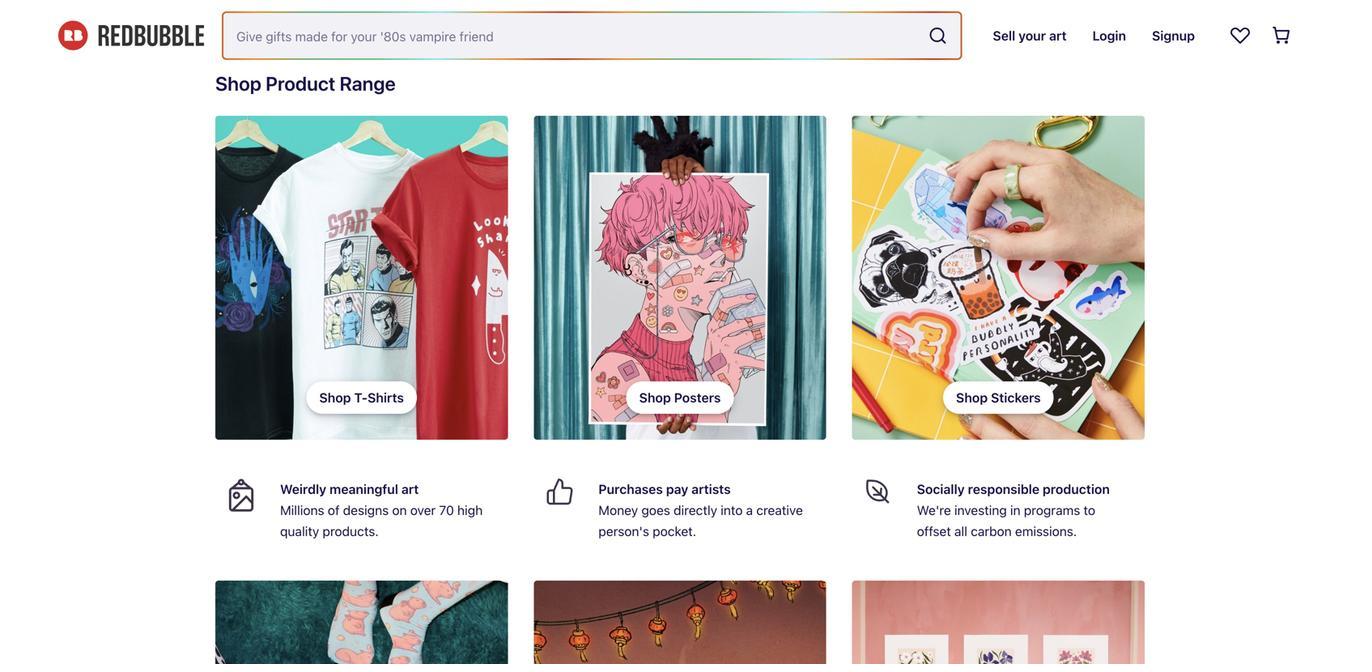 Task type: locate. For each thing, give the bounding box(es) containing it.
redbubble logo image
[[58, 21, 204, 50]]

over
[[410, 503, 436, 518]]

designs
[[343, 503, 389, 518]]

weirdly
[[280, 482, 327, 497]]

offset
[[918, 524, 952, 539]]

money
[[599, 503, 638, 518]]

on
[[392, 503, 407, 518]]

in
[[1011, 503, 1021, 518]]

None field
[[224, 13, 961, 58]]

shop stickers image
[[853, 116, 1145, 440]]

pocket.
[[653, 524, 697, 539]]

purchases
[[599, 482, 663, 497]]

shop top-selling artists image
[[534, 581, 827, 664]]

goes
[[642, 503, 671, 518]]

we're
[[918, 503, 952, 518]]

investing
[[955, 503, 1007, 518]]

quality
[[280, 524, 319, 539]]

70
[[439, 503, 454, 518]]

shop wall art image
[[853, 581, 1145, 664]]

carbon
[[971, 524, 1012, 539]]

responsible
[[968, 482, 1040, 497]]

shop product range
[[215, 72, 396, 95]]



Task type: describe. For each thing, give the bounding box(es) containing it.
of
[[328, 503, 340, 518]]

emissions.
[[1016, 524, 1078, 539]]

range
[[340, 72, 396, 95]]

artists
[[692, 482, 731, 497]]

production
[[1043, 482, 1110, 497]]

creative
[[757, 503, 803, 518]]

a
[[747, 503, 753, 518]]

products.
[[323, 524, 379, 539]]

shop posters image
[[534, 116, 827, 440]]

purchases pay artists money goes directly into a creative person's pocket.
[[599, 482, 803, 539]]

product
[[266, 72, 336, 95]]

meaningful
[[330, 482, 398, 497]]

directly
[[674, 503, 718, 518]]

high
[[458, 503, 483, 518]]

programs
[[1024, 503, 1081, 518]]

Search term search field
[[224, 13, 922, 58]]

to
[[1084, 503, 1096, 518]]

all
[[955, 524, 968, 539]]

socially responsible production we're investing in programs to offset all carbon emissions.
[[918, 482, 1110, 539]]

art
[[402, 482, 419, 497]]

into
[[721, 503, 743, 518]]

weirdly meaningful art millions of designs on over 70 high quality products.
[[280, 482, 483, 539]]

person's
[[599, 524, 650, 539]]

shop t-shirts image
[[215, 116, 508, 440]]

millions
[[280, 503, 325, 518]]

pay
[[666, 482, 689, 497]]

shop
[[215, 72, 262, 95]]

shop deals image
[[215, 581, 508, 664]]

socially
[[918, 482, 965, 497]]



Task type: vqa. For each thing, say whether or not it's contained in the screenshot.
me
no



